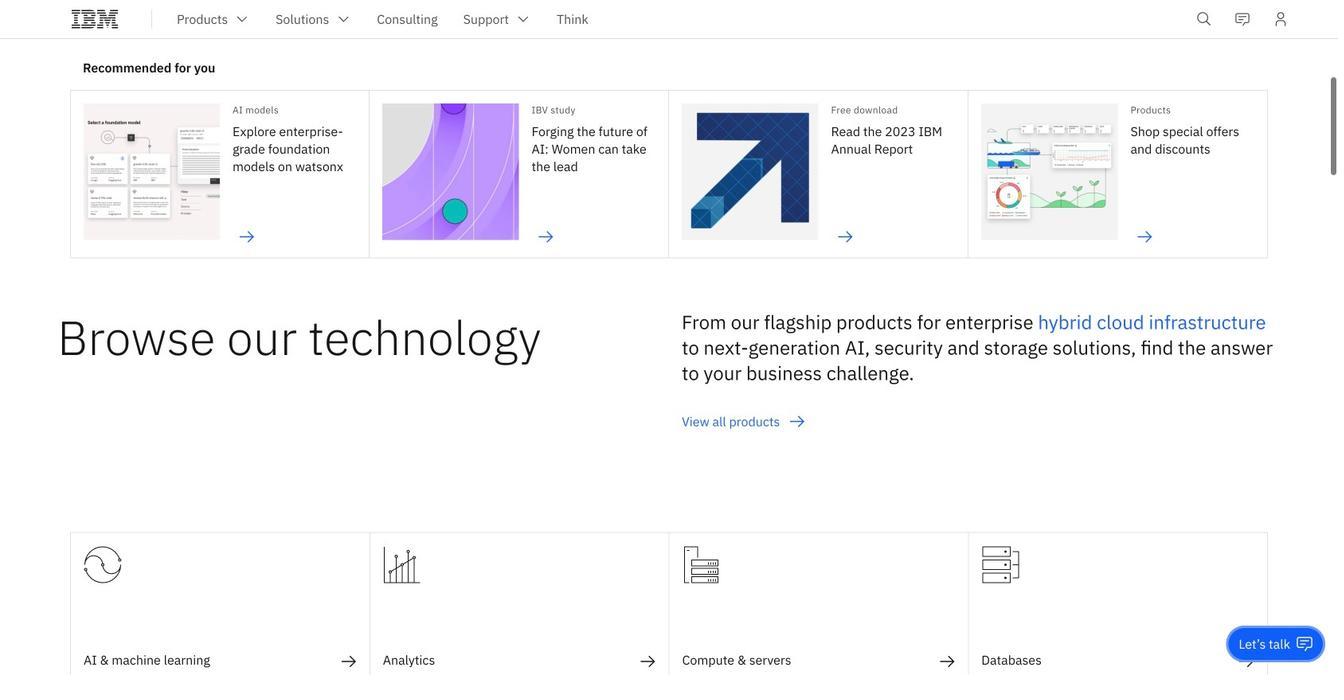 Task type: describe. For each thing, give the bounding box(es) containing it.
let's talk element
[[1239, 636, 1291, 653]]



